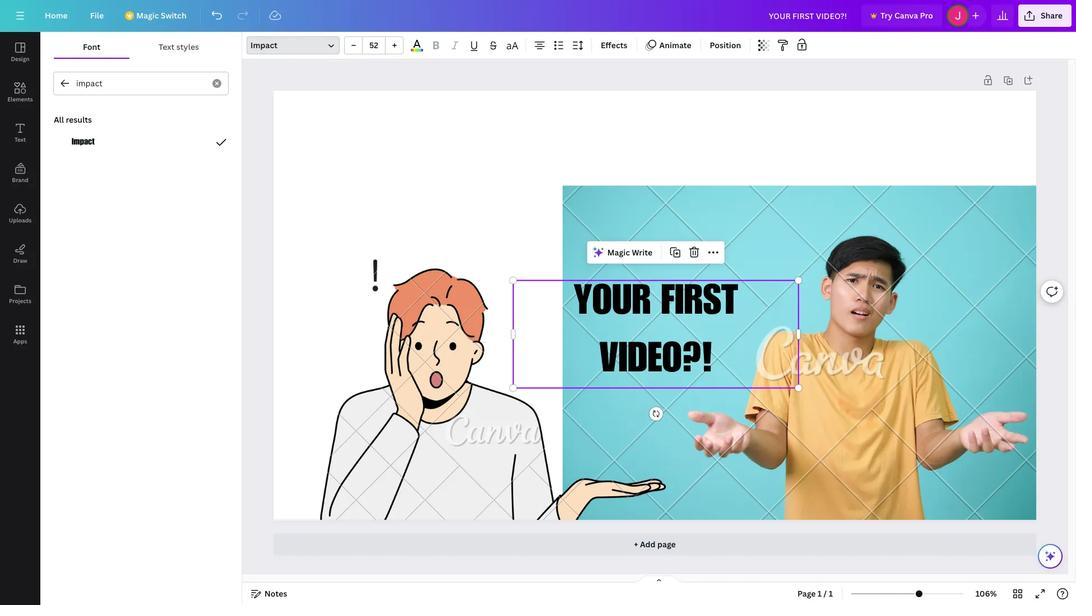 Task type: describe. For each thing, give the bounding box(es) containing it.
draw button
[[0, 234, 40, 274]]

main menu bar
[[0, 0, 1076, 32]]

elements button
[[0, 72, 40, 113]]

your
[[574, 284, 651, 326]]

position
[[710, 40, 741, 50]]

side panel tab list
[[0, 32, 40, 355]]

switch
[[161, 10, 186, 21]]

magic switch button
[[117, 4, 195, 27]]

video?!
[[599, 342, 713, 384]]

file
[[90, 10, 104, 21]]

effects button
[[596, 36, 632, 54]]

magic write
[[607, 247, 652, 258]]

font
[[83, 41, 100, 52]]

position button
[[705, 36, 746, 54]]

try
[[881, 10, 893, 21]]

pro
[[920, 10, 933, 21]]

elements
[[7, 95, 33, 103]]

design
[[11, 55, 29, 63]]

impact button
[[247, 36, 340, 54]]

draw
[[13, 257, 27, 265]]

brand
[[12, 176, 28, 184]]

results
[[66, 114, 92, 125]]

notes
[[265, 589, 287, 599]]

text for text
[[15, 136, 26, 143]]

+ add page
[[634, 539, 676, 550]]

share
[[1041, 10, 1063, 21]]

106% button
[[968, 585, 1004, 603]]

show pages image
[[632, 575, 686, 584]]

page 1 / 1
[[798, 589, 833, 599]]

projects
[[9, 297, 31, 305]]

text button
[[0, 113, 40, 153]]

color range image
[[411, 49, 423, 52]]

text styles
[[159, 41, 199, 52]]

styles
[[176, 41, 199, 52]]

uploads
[[9, 216, 31, 224]]

106%
[[976, 589, 997, 599]]

canva assistant image
[[1044, 550, 1057, 563]]

home
[[45, 10, 68, 21]]

canva
[[895, 10, 918, 21]]

try canva pro button
[[862, 4, 942, 27]]

file button
[[81, 4, 113, 27]]

1 1 from the left
[[818, 589, 822, 599]]

your first video?!
[[574, 284, 738, 384]]

animate button
[[642, 36, 696, 54]]

home link
[[36, 4, 77, 27]]

add
[[640, 539, 656, 550]]

Design title text field
[[760, 4, 857, 27]]

effects
[[601, 40, 628, 50]]

try canva pro
[[881, 10, 933, 21]]



Task type: vqa. For each thing, say whether or not it's contained in the screenshot.
CREATE
no



Task type: locate. For each thing, give the bounding box(es) containing it.
all results
[[54, 114, 92, 125]]

0 horizontal spatial 1
[[818, 589, 822, 599]]

impact
[[251, 40, 277, 50]]

magic left switch
[[136, 10, 159, 21]]

1 left the /
[[818, 589, 822, 599]]

impact image
[[72, 136, 95, 149]]

design button
[[0, 32, 40, 72]]

notes button
[[247, 585, 292, 603]]

animate
[[659, 40, 691, 50]]

font button
[[54, 36, 130, 58]]

page
[[798, 589, 816, 599]]

/
[[824, 589, 827, 599]]

brand button
[[0, 153, 40, 193]]

1 horizontal spatial text
[[159, 41, 175, 52]]

1 vertical spatial text
[[15, 136, 26, 143]]

1 right the /
[[829, 589, 833, 599]]

1 horizontal spatial 1
[[829, 589, 833, 599]]

magic for magic switch
[[136, 10, 159, 21]]

write
[[632, 247, 652, 258]]

all
[[54, 114, 64, 125]]

magic inside magic write button
[[607, 247, 630, 258]]

magic for magic write
[[607, 247, 630, 258]]

0 horizontal spatial magic
[[136, 10, 159, 21]]

magic write button
[[590, 244, 657, 262]]

page
[[657, 539, 676, 550]]

0 vertical spatial magic
[[136, 10, 159, 21]]

– – number field
[[366, 40, 382, 50]]

text for text styles
[[159, 41, 175, 52]]

Try "Calligraphy" or "Open Sans" search field
[[76, 73, 206, 94]]

text left styles
[[159, 41, 175, 52]]

apps
[[13, 337, 27, 345]]

magic switch
[[136, 10, 186, 21]]

first
[[661, 284, 738, 326]]

0 vertical spatial text
[[159, 41, 175, 52]]

text
[[159, 41, 175, 52], [15, 136, 26, 143]]

text up brand button
[[15, 136, 26, 143]]

projects button
[[0, 274, 40, 314]]

0 horizontal spatial text
[[15, 136, 26, 143]]

1 horizontal spatial magic
[[607, 247, 630, 258]]

1 vertical spatial magic
[[607, 247, 630, 258]]

magic inside "magic switch" button
[[136, 10, 159, 21]]

uploads button
[[0, 193, 40, 234]]

magic left write at top right
[[607, 247, 630, 258]]

text styles button
[[130, 36, 228, 58]]

share button
[[1018, 4, 1072, 27]]

group
[[344, 36, 404, 54]]

+
[[634, 539, 638, 550]]

+ add page button
[[274, 534, 1036, 556]]

apps button
[[0, 314, 40, 355]]

2 1 from the left
[[829, 589, 833, 599]]

1
[[818, 589, 822, 599], [829, 589, 833, 599]]

magic
[[136, 10, 159, 21], [607, 247, 630, 258]]

text inside side panel tab list
[[15, 136, 26, 143]]



